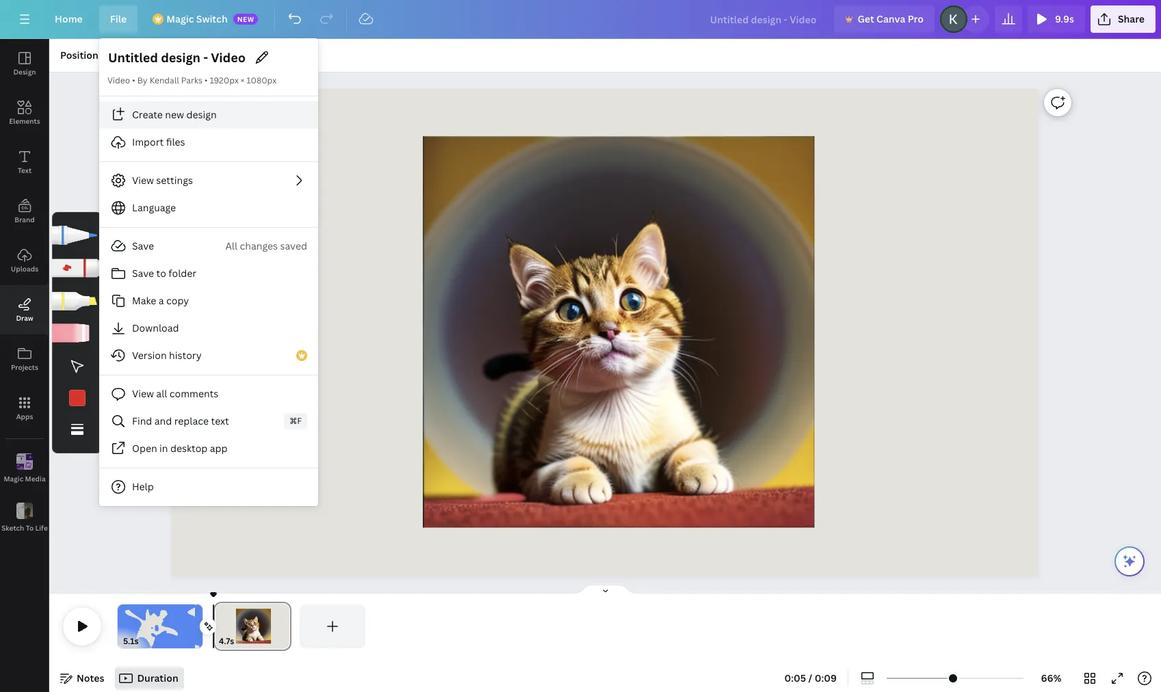 Task type: describe. For each thing, give the bounding box(es) containing it.
1920px
[[210, 75, 239, 86]]

elements
[[9, 116, 40, 126]]

view all comments
[[132, 387, 219, 400]]

side panel tab list
[[0, 39, 49, 543]]

switch
[[196, 12, 228, 25]]

#e7191f image
[[69, 390, 85, 407]]

view for view all comments
[[132, 387, 154, 400]]

app
[[210, 442, 228, 455]]

video
[[107, 75, 130, 86]]

draw button
[[0, 285, 49, 335]]

find
[[132, 415, 152, 428]]

uploads
[[11, 264, 38, 274]]

trimming, start edge slider for second trimming, end edge slider from left
[[214, 605, 226, 649]]

0:09
[[815, 672, 837, 685]]

all changes saved
[[226, 240, 307, 253]]

position button
[[55, 44, 104, 66]]

Design title text field
[[699, 5, 829, 33]]

0:05 / 0:09
[[785, 672, 837, 685]]

duration button
[[115, 668, 184, 690]]

get
[[858, 12, 875, 25]]

brand
[[15, 215, 35, 225]]

to
[[26, 523, 34, 533]]

to
[[156, 267, 166, 280]]

find and replace text
[[132, 415, 229, 428]]

elements button
[[0, 88, 49, 138]]

view all comments button
[[99, 381, 318, 408]]

by
[[137, 75, 148, 86]]

and
[[155, 415, 172, 428]]

Design title text field
[[107, 47, 248, 68]]

files
[[166, 136, 185, 149]]

design
[[186, 108, 217, 121]]

create new design button
[[99, 101, 318, 129]]

view settings button
[[99, 167, 318, 194]]

duration
[[137, 672, 178, 685]]

comments
[[170, 387, 219, 400]]

desktop
[[170, 442, 208, 455]]

make a copy
[[132, 294, 189, 307]]

position
[[60, 49, 98, 62]]

1920px × 1080px
[[210, 75, 277, 86]]

settings
[[156, 174, 193, 187]]

trimming, start edge slider for 1st trimming, end edge slider from the left
[[118, 605, 127, 649]]

kendall
[[150, 75, 179, 86]]

make a copy button
[[99, 287, 318, 315]]

life
[[35, 523, 48, 533]]

help button
[[99, 474, 318, 501]]

version history button
[[99, 342, 318, 370]]

history
[[169, 349, 202, 362]]

save for save to folder
[[132, 267, 154, 280]]

new
[[237, 14, 254, 24]]

help
[[132, 480, 154, 493]]

text
[[18, 166, 32, 175]]

projects
[[11, 363, 38, 372]]

5.1s button
[[123, 635, 139, 649]]

projects button
[[0, 335, 49, 384]]

notes button
[[55, 668, 110, 690]]

⌘f
[[290, 415, 302, 427]]

sketch to life button
[[0, 493, 49, 543]]

language button
[[99, 194, 318, 222]]

1080px
[[247, 75, 277, 86]]

design
[[13, 67, 36, 77]]

file button
[[99, 5, 138, 33]]

apps
[[16, 412, 33, 422]]

design button
[[0, 39, 49, 88]]

canva assistant image
[[1122, 554, 1138, 570]]

text
[[211, 415, 229, 428]]

apps button
[[0, 384, 49, 433]]

uploads button
[[0, 236, 49, 285]]

0:05
[[785, 672, 806, 685]]

version history
[[132, 349, 202, 362]]

sketch to life
[[2, 523, 48, 533]]

make
[[132, 294, 156, 307]]



Task type: vqa. For each thing, say whether or not it's contained in the screenshot.
first Alphabetical
no



Task type: locate. For each thing, give the bounding box(es) containing it.
/
[[809, 672, 813, 685]]

folder
[[169, 267, 197, 280]]

notes
[[77, 672, 104, 685]]

get canva pro
[[858, 12, 924, 25]]

all
[[226, 240, 238, 253]]

open in desktop app button
[[99, 435, 318, 463]]

copy
[[166, 294, 189, 307]]

0 vertical spatial save
[[132, 240, 154, 253]]

download button
[[99, 315, 318, 342]]

magic for magic media
[[4, 474, 23, 484]]

share button
[[1091, 5, 1156, 33]]

new
[[165, 108, 184, 121]]

magic inside the main menu bar
[[166, 12, 194, 25]]

view settings
[[132, 174, 193, 187]]

4.7s button
[[219, 635, 234, 649]]

a
[[159, 294, 164, 307]]

9.9s
[[1055, 12, 1075, 25]]

saved
[[280, 240, 307, 253]]

trimming, start edge slider up duration "button"
[[118, 605, 127, 649]]

import
[[132, 136, 164, 149]]

hide image
[[101, 381, 110, 447]]

open in desktop app
[[132, 442, 228, 455]]

save to folder button
[[99, 260, 318, 287]]

9.9s button
[[1028, 5, 1085, 33]]

1 trimming, start edge slider from the left
[[118, 605, 127, 649]]

magic
[[166, 12, 194, 25], [4, 474, 23, 484]]

version
[[132, 349, 167, 362]]

magic left the media
[[4, 474, 23, 484]]

save inside button
[[132, 267, 154, 280]]

magic switch
[[166, 12, 228, 25]]

canva
[[877, 12, 906, 25]]

magic media button
[[0, 444, 49, 493]]

Page title text field
[[240, 635, 246, 649]]

1 vertical spatial magic
[[4, 474, 23, 484]]

parks
[[181, 75, 203, 86]]

0 horizontal spatial trimming, end edge slider
[[193, 605, 203, 649]]

4.7s
[[219, 636, 234, 648]]

trimming, end edge slider left 4.7s
[[193, 605, 203, 649]]

trimming, start edge slider
[[118, 605, 127, 649], [214, 605, 226, 649]]

2 trimming, start edge slider from the left
[[214, 605, 226, 649]]

0 horizontal spatial magic
[[4, 474, 23, 484]]

hide pages image
[[573, 585, 638, 595]]

0 vertical spatial view
[[132, 174, 154, 187]]

save to folder
[[132, 267, 197, 280]]

magic left switch
[[166, 12, 194, 25]]

file
[[110, 12, 127, 25]]

view left all
[[132, 387, 154, 400]]

sketch
[[2, 523, 24, 533]]

1 view from the top
[[132, 174, 154, 187]]

save up save to folder
[[132, 240, 154, 253]]

open
[[132, 442, 157, 455]]

0 vertical spatial magic
[[166, 12, 194, 25]]

save for save
[[132, 240, 154, 253]]

draw
[[16, 313, 33, 323]]

main menu bar
[[0, 0, 1162, 39]]

view up language at the left of the page
[[132, 174, 154, 187]]

import files button
[[99, 129, 318, 156]]

get canva pro button
[[835, 5, 935, 33]]

pro
[[908, 12, 924, 25]]

by kendall parks
[[137, 75, 203, 86]]

1 vertical spatial view
[[132, 387, 154, 400]]

view inside popup button
[[132, 174, 154, 187]]

save left to
[[132, 267, 154, 280]]

1 trimming, end edge slider from the left
[[193, 605, 203, 649]]

import files
[[132, 136, 185, 149]]

trimming, end edge slider right 'page title' text box
[[279, 605, 292, 649]]

1 vertical spatial save
[[132, 267, 154, 280]]

create
[[132, 108, 163, 121]]

1 horizontal spatial trimming, end edge slider
[[279, 605, 292, 649]]

view inside button
[[132, 387, 154, 400]]

0 horizontal spatial trimming, start edge slider
[[118, 605, 127, 649]]

2 trimming, end edge slider from the left
[[279, 605, 292, 649]]

trimming, start edge slider left 'page title' text box
[[214, 605, 226, 649]]

brand button
[[0, 187, 49, 236]]

1 horizontal spatial trimming, start edge slider
[[214, 605, 226, 649]]

1 save from the top
[[132, 240, 154, 253]]

download
[[132, 322, 179, 335]]

view for view settings
[[132, 174, 154, 187]]

magic for magic switch
[[166, 12, 194, 25]]

share
[[1118, 12, 1145, 25]]

home
[[55, 12, 83, 25]]

2 view from the top
[[132, 387, 154, 400]]

create new design
[[132, 108, 217, 121]]

changes
[[240, 240, 278, 253]]

66% button
[[1029, 668, 1074, 690]]

1 horizontal spatial magic
[[166, 12, 194, 25]]

2 save from the top
[[132, 267, 154, 280]]

view
[[132, 174, 154, 187], [132, 387, 154, 400]]

×
[[241, 75, 245, 86]]

trimming, end edge slider
[[193, 605, 203, 649], [279, 605, 292, 649]]

media
[[25, 474, 46, 484]]

language
[[132, 201, 176, 214]]

text button
[[0, 138, 49, 187]]

5.1s
[[123, 636, 139, 648]]

magic inside button
[[4, 474, 23, 484]]

home link
[[44, 5, 94, 33]]



